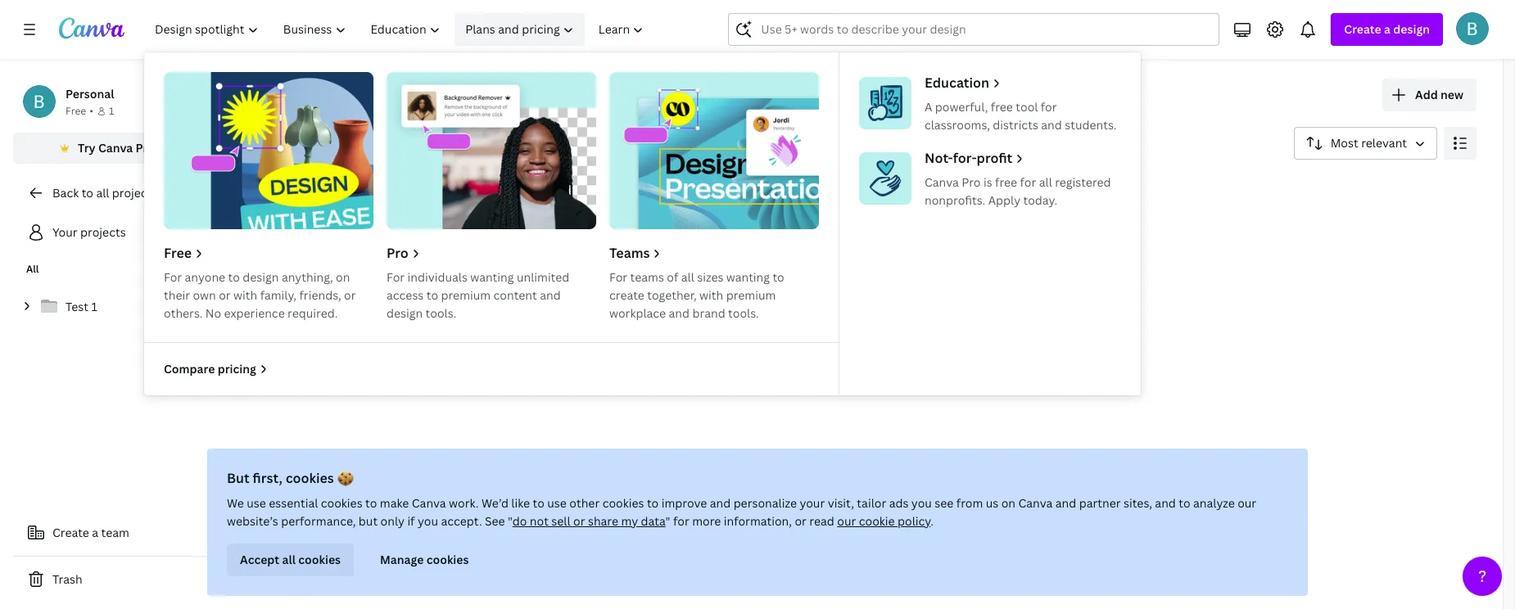 Task type: locate. For each thing, give the bounding box(es) containing it.
on inside for anyone to design anything, on their own or with family, friends, or others. no experience required.
[[336, 269, 350, 285]]

with down sizes
[[700, 287, 723, 303]]

to right test 1 0 items
[[773, 269, 784, 285]]

1 horizontal spatial for
[[387, 269, 405, 285]]

1 horizontal spatial our
[[1238, 496, 1257, 511]]

3 for from the left
[[609, 269, 627, 285]]

0 vertical spatial test
[[710, 271, 733, 287]]

workplace
[[609, 306, 666, 321]]

"
[[508, 514, 513, 529], [666, 514, 670, 529]]

to up but
[[365, 496, 377, 511]]

0 horizontal spatial for
[[164, 269, 182, 285]]

design left brad klo image
[[1393, 21, 1430, 37]]

on up friends,
[[336, 269, 350, 285]]

for inside 'canva pro is free for all registered nonprofits. apply today.'
[[1020, 174, 1036, 190]]

but
[[227, 469, 250, 487]]

tools. down "items"
[[728, 306, 759, 321]]

and up do not sell or share my data " for more information, or read our cookie policy .
[[710, 496, 731, 511]]

pro up back to all projects link
[[136, 140, 155, 156]]

and right districts on the right of page
[[1041, 117, 1062, 133]]

1 horizontal spatial pro
[[387, 244, 408, 262]]

cookies down 🍪
[[321, 496, 363, 511]]

0 horizontal spatial for
[[673, 514, 689, 529]]

1 vertical spatial on
[[1001, 496, 1016, 511]]

sites,
[[1124, 496, 1152, 511]]

2 horizontal spatial for
[[1041, 99, 1057, 115]]

partner
[[1079, 496, 1121, 511]]

1 vertical spatial pricing
[[218, 361, 256, 377]]

with up experience
[[233, 287, 257, 303]]

1 for test 1 0 items
[[735, 271, 741, 287]]

0 horizontal spatial our
[[837, 514, 856, 529]]

videos button
[[523, 173, 574, 204]]

0 horizontal spatial you
[[418, 514, 438, 529]]

premium right 0
[[726, 287, 776, 303]]

1 vertical spatial pro
[[962, 174, 981, 190]]

create a team
[[52, 525, 129, 541]]

.
[[931, 514, 934, 529]]

other
[[569, 496, 600, 511]]

test 1 0 items
[[710, 271, 745, 303]]

a up add new dropdown button on the right of the page
[[1384, 21, 1391, 37]]

0 vertical spatial free
[[66, 104, 86, 118]]

free
[[991, 99, 1013, 115], [995, 174, 1017, 190]]

all right 'back'
[[96, 185, 109, 201]]

for down improve
[[673, 514, 689, 529]]

2 horizontal spatial design
[[1393, 21, 1430, 37]]

all inside button
[[282, 552, 296, 568]]

2 horizontal spatial for
[[609, 269, 627, 285]]

0 vertical spatial design
[[1393, 21, 1430, 37]]

a inside button
[[92, 525, 98, 541]]

free
[[66, 104, 86, 118], [164, 244, 192, 262]]

test for test 1 0 items
[[710, 271, 733, 287]]

for up the access
[[387, 269, 405, 285]]

tools. inside for individuals wanting unlimited access to premium content and design tools.
[[426, 306, 456, 321]]

1 horizontal spatial free
[[164, 244, 192, 262]]

pro up the access
[[387, 244, 408, 262]]

districts
[[993, 117, 1038, 133]]

design
[[1393, 21, 1430, 37], [243, 269, 279, 285], [387, 306, 423, 321]]

back to all projects link
[[13, 177, 213, 210]]

2 vertical spatial for
[[673, 514, 689, 529]]

for
[[164, 269, 182, 285], [387, 269, 405, 285], [609, 269, 627, 285]]

1 horizontal spatial wanting
[[726, 269, 770, 285]]

cookies down performance,
[[298, 552, 341, 568]]

canva up nonprofits.
[[925, 174, 959, 190]]

1 horizontal spatial test
[[710, 271, 733, 287]]

1 vertical spatial a
[[92, 525, 98, 541]]

our down visit, on the right bottom of page
[[837, 514, 856, 529]]

on
[[336, 269, 350, 285], [1001, 496, 1016, 511]]

" inside 'we use essential cookies to make canva work. we'd like to use other cookies to improve and personalize your visit, tailor ads you see from us on canva and partner sites, and to analyze our website's performance, but only if you accept. see "'
[[508, 514, 513, 529]]

see
[[935, 496, 954, 511]]

on inside 'we use essential cookies to make canva work. we'd like to use other cookies to improve and personalize your visit, tailor ads you see from us on canva and partner sites, and to analyze our website's performance, but only if you accept. see "'
[[1001, 496, 1016, 511]]

for for pro
[[387, 269, 405, 285]]

1 horizontal spatial with
[[700, 287, 723, 303]]

0 horizontal spatial tools.
[[426, 306, 456, 321]]

family,
[[260, 287, 297, 303]]

premium down individuals
[[441, 287, 491, 303]]

canva right us
[[1018, 496, 1053, 511]]

for up their
[[164, 269, 182, 285]]

most relevant
[[1331, 135, 1407, 151]]

1 tools. from the left
[[426, 306, 456, 321]]

canva pro is free for all registered nonprofits. apply today.
[[925, 174, 1111, 208]]

1 vertical spatial free
[[164, 244, 192, 262]]

to up the data
[[647, 496, 659, 511]]

1 vertical spatial your projects
[[52, 224, 126, 240]]

0 vertical spatial our
[[1238, 496, 1257, 511]]

1 horizontal spatial your projects
[[226, 78, 401, 113]]

sell
[[551, 514, 571, 529]]

teams
[[609, 244, 650, 262]]

0 horizontal spatial design
[[243, 269, 279, 285]]

personalize
[[734, 496, 797, 511]]

free up anyone in the top left of the page
[[164, 244, 192, 262]]

compare pricing link
[[164, 360, 269, 378]]

all right accept
[[282, 552, 296, 568]]

us
[[986, 496, 999, 511]]

and right sites,
[[1155, 496, 1176, 511]]

2 premium from the left
[[726, 287, 776, 303]]

0 horizontal spatial with
[[233, 287, 257, 303]]

0 vertical spatial your
[[226, 78, 286, 113]]

cookies up essential
[[286, 469, 334, 487]]

use up sell
[[547, 496, 567, 511]]

2 vertical spatial 1
[[91, 299, 97, 315]]

or right own
[[219, 287, 231, 303]]

and down "unlimited"
[[540, 287, 561, 303]]

profit
[[977, 149, 1013, 167]]

2 with from the left
[[700, 287, 723, 303]]

and inside popup button
[[498, 21, 519, 37]]

for for free
[[164, 269, 182, 285]]

0 horizontal spatial pricing
[[218, 361, 256, 377]]

2 " from the left
[[666, 514, 670, 529]]

and right plans
[[498, 21, 519, 37]]

0 horizontal spatial wanting
[[470, 269, 514, 285]]

cookies down accept.
[[426, 552, 469, 568]]

1 horizontal spatial create
[[1344, 21, 1381, 37]]

or right friends,
[[344, 287, 356, 303]]

2 vertical spatial design
[[387, 306, 423, 321]]

1 vertical spatial create
[[52, 525, 89, 541]]

wanting inside for individuals wanting unlimited access to premium content and design tools.
[[470, 269, 514, 285]]

canva up if
[[412, 496, 446, 511]]

essential
[[269, 496, 318, 511]]

design up family,
[[243, 269, 279, 285]]

0 horizontal spatial a
[[92, 525, 98, 541]]

images
[[451, 180, 490, 196]]

1 with from the left
[[233, 287, 257, 303]]

1 wanting from the left
[[470, 269, 514, 285]]

test inside test 1 0 items
[[710, 271, 733, 287]]

1 horizontal spatial design
[[387, 306, 423, 321]]

but first, cookies 🍪 dialog
[[207, 449, 1308, 596]]

1 horizontal spatial for
[[1020, 174, 1036, 190]]

2 horizontal spatial pro
[[962, 174, 981, 190]]

design down the access
[[387, 306, 423, 321]]

1 horizontal spatial on
[[1001, 496, 1016, 511]]

all right of
[[681, 269, 694, 285]]

1 premium from the left
[[441, 287, 491, 303]]

for inside a powerful, free tool for classrooms, districts and students.
[[1041, 99, 1057, 115]]

0 vertical spatial pro
[[136, 140, 155, 156]]

1 vertical spatial design
[[243, 269, 279, 285]]

performance,
[[281, 514, 356, 529]]

0 horizontal spatial your
[[52, 224, 78, 240]]

0
[[710, 289, 716, 303]]

1 vertical spatial projects
[[112, 185, 158, 201]]

all up today.
[[1039, 174, 1052, 190]]

relevant
[[1361, 135, 1407, 151]]

premium inside the for teams of all sizes wanting to create together, with premium workplace and brand tools.
[[726, 287, 776, 303]]

design inside for individuals wanting unlimited access to premium content and design tools.
[[387, 306, 423, 321]]

1 down your projects link
[[91, 299, 97, 315]]

0 vertical spatial a
[[1384, 21, 1391, 37]]

1 right the •
[[109, 104, 114, 118]]

1 vertical spatial free
[[995, 174, 1017, 190]]

1 vertical spatial your
[[52, 224, 78, 240]]

1 vertical spatial our
[[837, 514, 856, 529]]

canva
[[98, 140, 133, 156], [925, 174, 959, 190], [412, 496, 446, 511], [1018, 496, 1053, 511]]

0 horizontal spatial your projects
[[52, 224, 126, 240]]

🍪
[[337, 469, 353, 487]]

1 inside test 1 0 items
[[735, 271, 741, 287]]

0 horizontal spatial on
[[336, 269, 350, 285]]

improve
[[662, 496, 707, 511]]

1 horizontal spatial a
[[1384, 21, 1391, 37]]

1 for from the left
[[164, 269, 182, 285]]

do not sell or share my data " for more information, or read our cookie policy .
[[513, 514, 934, 529]]

canva right try
[[98, 140, 133, 156]]

0 horizontal spatial free
[[66, 104, 86, 118]]

information,
[[724, 514, 792, 529]]

with inside for anyone to design anything, on their own or with family, friends, or others. no experience required.
[[233, 287, 257, 303]]

0 horizontal spatial test
[[66, 299, 88, 315]]

1 up "items"
[[735, 271, 741, 287]]

0 horizontal spatial premium
[[441, 287, 491, 303]]

free up apply
[[995, 174, 1017, 190]]

tailor
[[857, 496, 886, 511]]

to
[[82, 185, 93, 201], [228, 269, 240, 285], [773, 269, 784, 285], [427, 287, 438, 303], [365, 496, 377, 511], [533, 496, 545, 511], [647, 496, 659, 511], [1179, 496, 1191, 511]]

0 vertical spatial on
[[336, 269, 350, 285]]

free inside plans and pricing menu
[[164, 244, 192, 262]]

of
[[667, 269, 678, 285]]

not
[[530, 514, 549, 529]]

create inside dropdown button
[[1344, 21, 1381, 37]]

together,
[[647, 287, 697, 303]]

tools.
[[426, 306, 456, 321], [728, 306, 759, 321]]

0 vertical spatial free
[[991, 99, 1013, 115]]

add new button
[[1383, 79, 1477, 111]]

but
[[359, 514, 378, 529]]

to inside for anyone to design anything, on their own or with family, friends, or others. no experience required.
[[228, 269, 240, 285]]

my
[[621, 514, 638, 529]]

for right tool
[[1041, 99, 1057, 115]]

for inside for individuals wanting unlimited access to premium content and design tools.
[[387, 269, 405, 285]]

and inside a powerful, free tool for classrooms, districts and students.
[[1041, 117, 1062, 133]]

create inside button
[[52, 525, 89, 541]]

0 vertical spatial all
[[233, 180, 247, 196]]

for up today.
[[1020, 174, 1036, 190]]

0 vertical spatial for
[[1041, 99, 1057, 115]]

2 horizontal spatial 1
[[735, 271, 741, 287]]

cookies
[[286, 469, 334, 487], [321, 496, 363, 511], [603, 496, 644, 511], [298, 552, 341, 568], [426, 552, 469, 568]]

all
[[1039, 174, 1052, 190], [96, 185, 109, 201], [681, 269, 694, 285], [282, 552, 296, 568]]

1 vertical spatial for
[[1020, 174, 1036, 190]]

premium
[[441, 287, 491, 303], [726, 287, 776, 303]]

" right the "see" at the bottom left
[[508, 514, 513, 529]]

1 horizontal spatial pricing
[[522, 21, 560, 37]]

2 wanting from the left
[[726, 269, 770, 285]]

you right if
[[418, 514, 438, 529]]

accept all cookies
[[240, 552, 341, 568]]

1 " from the left
[[508, 514, 513, 529]]

0 horizontal spatial "
[[508, 514, 513, 529]]

teams
[[630, 269, 664, 285]]

on right us
[[1001, 496, 1016, 511]]

None search field
[[728, 13, 1220, 46]]

0 horizontal spatial use
[[247, 496, 266, 511]]

wanting inside the for teams of all sizes wanting to create together, with premium workplace and brand tools.
[[726, 269, 770, 285]]

1 horizontal spatial all
[[233, 180, 247, 196]]

content
[[494, 287, 537, 303]]

1 horizontal spatial tools.
[[728, 306, 759, 321]]

0 vertical spatial pricing
[[522, 21, 560, 37]]

anyone
[[185, 269, 225, 285]]

0 horizontal spatial create
[[52, 525, 89, 541]]

accept all cookies button
[[227, 544, 354, 577]]

0 horizontal spatial pro
[[136, 140, 155, 156]]

and down together,
[[669, 306, 690, 321]]

for-
[[953, 149, 977, 167]]

for inside the for teams of all sizes wanting to create together, with premium workplace and brand tools.
[[609, 269, 627, 285]]

own
[[193, 287, 216, 303]]

a inside dropdown button
[[1384, 21, 1391, 37]]

wanting up "items"
[[726, 269, 770, 285]]

free left the •
[[66, 104, 86, 118]]

free up districts on the right of page
[[991, 99, 1013, 115]]

" down improve
[[666, 514, 670, 529]]

a left team
[[92, 525, 98, 541]]

for for education
[[1041, 99, 1057, 115]]

you up policy
[[911, 496, 932, 511]]

use up the website's
[[247, 496, 266, 511]]

nonprofits.
[[925, 192, 986, 208]]

pro left is
[[962, 174, 981, 190]]

2 for from the left
[[387, 269, 405, 285]]

create
[[1344, 21, 1381, 37], [52, 525, 89, 541]]

with inside the for teams of all sizes wanting to create together, with premium workplace and brand tools.
[[700, 287, 723, 303]]

premium inside for individuals wanting unlimited access to premium content and design tools.
[[441, 287, 491, 303]]

pricing right compare
[[218, 361, 256, 377]]

1 vertical spatial 1
[[735, 271, 741, 287]]

no
[[205, 306, 221, 321]]

design inside for anyone to design anything, on their own or with family, friends, or others. no experience required.
[[243, 269, 279, 285]]

0 vertical spatial you
[[911, 496, 932, 511]]

pricing right plans
[[522, 21, 560, 37]]

for teams of all sizes wanting to create together, with premium workplace and brand tools.
[[609, 269, 784, 321]]

1 vertical spatial test
[[66, 299, 88, 315]]

pro
[[136, 140, 155, 156], [962, 174, 981, 190], [387, 244, 408, 262]]

1 horizontal spatial 1
[[109, 104, 114, 118]]

2 tools. from the left
[[728, 306, 759, 321]]

0 vertical spatial projects
[[291, 78, 401, 113]]

1 horizontal spatial use
[[547, 496, 567, 511]]

test
[[710, 271, 733, 287], [66, 299, 88, 315]]

to down individuals
[[427, 287, 438, 303]]

0 vertical spatial create
[[1344, 21, 1381, 37]]

registered
[[1055, 174, 1111, 190]]

tools. down individuals
[[426, 306, 456, 321]]

our right analyze
[[1238, 496, 1257, 511]]

create a team button
[[13, 517, 213, 550]]

designs
[[368, 180, 411, 196]]

do
[[513, 514, 527, 529]]

1 horizontal spatial you
[[911, 496, 932, 511]]

create for create a team
[[52, 525, 89, 541]]

1 horizontal spatial "
[[666, 514, 670, 529]]

for inside for anyone to design anything, on their own or with family, friends, or others. no experience required.
[[164, 269, 182, 285]]

0 horizontal spatial 1
[[91, 299, 97, 315]]

today.
[[1023, 192, 1057, 208]]

we
[[227, 496, 244, 511]]

for inside but first, cookies 🍪 dialog
[[673, 514, 689, 529]]

wanting up content
[[470, 269, 514, 285]]

1 horizontal spatial premium
[[726, 287, 776, 303]]

Search search field
[[761, 14, 1187, 45]]

pro inside button
[[136, 140, 155, 156]]

tool
[[1016, 99, 1038, 115]]

only
[[380, 514, 405, 529]]

create
[[609, 287, 644, 303]]

for up create
[[609, 269, 627, 285]]

share
[[588, 514, 618, 529]]

to right anyone in the top left of the page
[[228, 269, 240, 285]]

canva inside button
[[98, 140, 133, 156]]

1 vertical spatial all
[[26, 262, 39, 276]]

for for not-for-profit
[[1020, 174, 1036, 190]]



Task type: vqa. For each thing, say whether or not it's contained in the screenshot.
DESIGNS
yes



Task type: describe. For each thing, give the bounding box(es) containing it.
trash
[[52, 572, 82, 587]]

and left partner
[[1056, 496, 1076, 511]]

or left read
[[795, 514, 807, 529]]

for anyone to design anything, on their own or with family, friends, or others. no experience required.
[[164, 269, 356, 321]]

like
[[511, 496, 530, 511]]

pro inside 'canva pro is free for all registered nonprofits. apply today.'
[[962, 174, 981, 190]]

cookies up my
[[603, 496, 644, 511]]

our inside 'we use essential cookies to make canva work. we'd like to use other cookies to improve and personalize your visit, tailor ads you see from us on canva and partner sites, and to analyze our website's performance, but only if you accept. see "'
[[1238, 496, 1257, 511]]

or right sell
[[573, 514, 585, 529]]

Sort by button
[[1294, 127, 1437, 160]]

1 horizontal spatial your
[[226, 78, 286, 113]]

a
[[925, 99, 932, 115]]

data
[[641, 514, 666, 529]]

read
[[809, 514, 834, 529]]

test for test 1
[[66, 299, 88, 315]]

trash link
[[13, 564, 213, 596]]

for for teams
[[609, 269, 627, 285]]

pricing inside popup button
[[522, 21, 560, 37]]

try
[[78, 140, 96, 156]]

individuals
[[408, 269, 468, 285]]

2 vertical spatial pro
[[387, 244, 408, 262]]

their
[[164, 287, 190, 303]]

back
[[52, 185, 79, 201]]

accept.
[[441, 514, 482, 529]]

work.
[[449, 496, 479, 511]]

0 horizontal spatial all
[[26, 262, 39, 276]]

manage
[[380, 552, 424, 568]]

test 1 link
[[13, 290, 213, 324]]

education
[[925, 74, 989, 92]]

free for free •
[[66, 104, 86, 118]]

starred link
[[226, 258, 424, 317]]

more
[[692, 514, 721, 529]]

do not sell or share my data link
[[513, 514, 666, 529]]

tools. inside the for teams of all sizes wanting to create together, with premium workplace and brand tools.
[[728, 306, 759, 321]]

your
[[800, 496, 825, 511]]

1 vertical spatial you
[[418, 514, 438, 529]]

make
[[380, 496, 409, 511]]

try canva pro
[[78, 140, 155, 156]]

free •
[[66, 104, 93, 118]]

personal
[[66, 86, 114, 102]]

ads
[[889, 496, 909, 511]]

add new
[[1415, 87, 1464, 102]]

for individuals wanting unlimited access to premium content and design tools.
[[387, 269, 569, 321]]

to inside for individuals wanting unlimited access to premium content and design tools.
[[427, 287, 438, 303]]

policy
[[898, 514, 931, 529]]

from
[[956, 496, 983, 511]]

compare pricing
[[164, 361, 256, 377]]

if
[[407, 514, 415, 529]]

items
[[719, 289, 745, 303]]

plans and pricing menu
[[144, 52, 1141, 396]]

to right like
[[533, 496, 545, 511]]

others.
[[164, 306, 203, 321]]

all inside the all button
[[233, 180, 247, 196]]

free inside a powerful, free tool for classrooms, districts and students.
[[991, 99, 1013, 115]]

access
[[387, 287, 424, 303]]

unlimited
[[517, 269, 569, 285]]

folders button
[[280, 173, 335, 204]]

a for design
[[1384, 21, 1391, 37]]

a for team
[[92, 525, 98, 541]]

visit,
[[828, 496, 854, 511]]

all inside 'canva pro is free for all registered nonprofits. apply today.'
[[1039, 174, 1052, 190]]

not-
[[925, 149, 953, 167]]

not-for-profit
[[925, 149, 1013, 167]]

new
[[1441, 87, 1464, 102]]

to right 'back'
[[82, 185, 93, 201]]

2 vertical spatial projects
[[80, 224, 126, 240]]

create for create a design
[[1344, 21, 1381, 37]]

2 use from the left
[[547, 496, 567, 511]]

all inside the for teams of all sizes wanting to create together, with premium workplace and brand tools.
[[681, 269, 694, 285]]

anything,
[[282, 269, 333, 285]]

try canva pro button
[[13, 133, 213, 164]]

powerful,
[[935, 99, 988, 115]]

with for teams
[[700, 287, 723, 303]]

students.
[[1065, 117, 1117, 133]]

experience
[[224, 306, 285, 321]]

create a design button
[[1331, 13, 1443, 46]]

design inside dropdown button
[[1393, 21, 1430, 37]]

with for free
[[233, 287, 257, 303]]

and inside the for teams of all sizes wanting to create together, with premium workplace and brand tools.
[[669, 306, 690, 321]]

add
[[1415, 87, 1438, 102]]

top level navigation element
[[144, 13, 1141, 396]]

your projects link
[[13, 216, 213, 249]]

our cookie policy link
[[837, 514, 931, 529]]

0 vertical spatial your projects
[[226, 78, 401, 113]]

to inside the for teams of all sizes wanting to create together, with premium workplace and brand tools.
[[773, 269, 784, 285]]

but first, cookies 🍪
[[227, 469, 353, 487]]

is
[[984, 174, 992, 190]]

classrooms,
[[925, 117, 990, 133]]

designs button
[[361, 173, 418, 204]]

team
[[101, 525, 129, 541]]

plans and pricing
[[465, 21, 560, 37]]

pricing inside menu
[[218, 361, 256, 377]]

1 use from the left
[[247, 496, 266, 511]]

sizes
[[697, 269, 724, 285]]

compare
[[164, 361, 215, 377]]

1 for test 1
[[91, 299, 97, 315]]

manage cookies button
[[367, 544, 482, 577]]

we use essential cookies to make canva work. we'd like to use other cookies to improve and personalize your visit, tailor ads you see from us on canva and partner sites, and to analyze our website's performance, but only if you accept. see "
[[227, 496, 1257, 529]]

cookie
[[859, 514, 895, 529]]

uploads
[[499, 279, 545, 295]]

most
[[1331, 135, 1359, 151]]

and inside for individuals wanting unlimited access to premium content and design tools.
[[540, 287, 561, 303]]

a powerful, free tool for classrooms, districts and students.
[[925, 99, 1117, 133]]

to left analyze
[[1179, 496, 1191, 511]]

brad klo image
[[1456, 12, 1489, 45]]

starred
[[288, 279, 330, 295]]

back to all projects
[[52, 185, 158, 201]]

0 vertical spatial 1
[[109, 104, 114, 118]]

uploads link
[[437, 258, 634, 317]]

website's
[[227, 514, 278, 529]]

friends,
[[299, 287, 341, 303]]

•
[[89, 104, 93, 118]]

test 1
[[66, 299, 97, 315]]

canva inside 'canva pro is free for all registered nonprofits. apply today.'
[[925, 174, 959, 190]]

free for free
[[164, 244, 192, 262]]

free inside 'canva pro is free for all registered nonprofits. apply today.'
[[995, 174, 1017, 190]]



